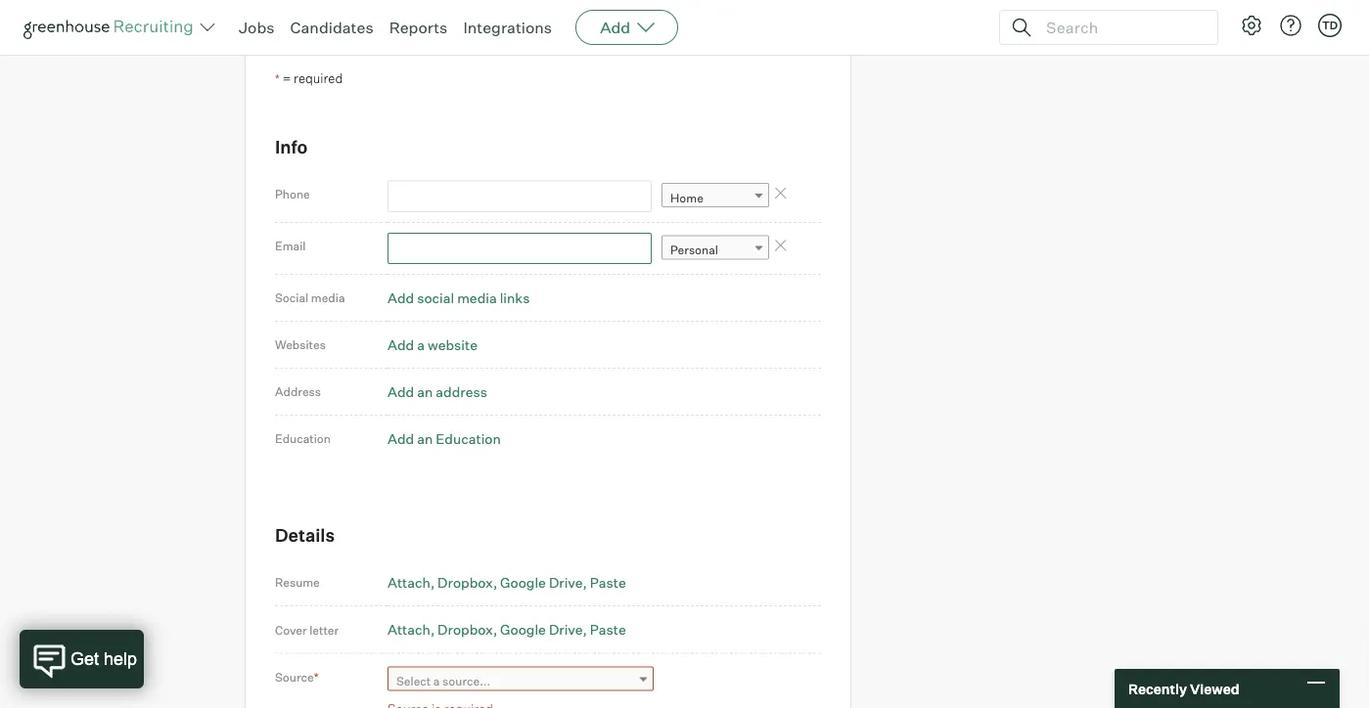 Task type: locate. For each thing, give the bounding box(es) containing it.
attach
[[388, 574, 431, 591], [388, 622, 431, 639]]

select a source... link
[[388, 667, 654, 696]]

td
[[1323, 19, 1339, 32]]

1 vertical spatial paste
[[590, 622, 626, 639]]

media left links
[[457, 290, 497, 307]]

resume
[[275, 576, 320, 591]]

2 google from the top
[[500, 622, 546, 639]]

1 google drive link from the top
[[500, 574, 587, 591]]

attach for resume
[[388, 574, 431, 591]]

1 vertical spatial google drive link
[[500, 622, 587, 639]]

reports link
[[389, 18, 448, 37]]

1 vertical spatial drive
[[549, 622, 583, 639]]

1 drive from the top
[[549, 574, 583, 591]]

1 google from the top
[[500, 574, 546, 591]]

an
[[417, 384, 433, 401], [417, 431, 433, 448]]

1 vertical spatial attach
[[388, 622, 431, 639]]

1 horizontal spatial for
[[403, 33, 415, 45]]

select
[[397, 675, 431, 689]]

cover
[[275, 623, 307, 638]]

*
[[275, 71, 280, 86], [314, 671, 319, 686]]

1 vertical spatial a
[[434, 675, 440, 689]]

details
[[275, 525, 335, 547]]

candidates link
[[290, 18, 374, 37]]

2 attach link from the top
[[388, 622, 435, 639]]

0 vertical spatial a
[[417, 337, 425, 354]]

0 vertical spatial dropbox link
[[438, 574, 498, 591]]

2 dropbox link from the top
[[438, 622, 498, 639]]

* down letter
[[314, 671, 319, 686]]

1 vertical spatial paste link
[[590, 622, 626, 639]]

1 horizontal spatial a
[[434, 675, 440, 689]]

1 vertical spatial dropbox
[[438, 622, 493, 639]]

an left the address
[[417, 384, 433, 401]]

1 horizontal spatial media
[[457, 290, 497, 307]]

2 drive from the top
[[549, 622, 583, 639]]

an down add an address
[[417, 431, 433, 448]]

0 vertical spatial attach link
[[388, 574, 435, 591]]

td button
[[1315, 10, 1346, 41]]

1 vertical spatial *
[[314, 671, 319, 686]]

1 vertical spatial attach link
[[388, 622, 435, 639]]

education
[[436, 431, 501, 448], [275, 432, 331, 447]]

None text field
[[388, 233, 652, 265]]

home link
[[662, 183, 770, 212]]

for left stage
[[403, 33, 415, 45]]

prospect
[[335, 9, 384, 23]]

configure image
[[1241, 14, 1264, 37]]

1 horizontal spatial *
[[314, 671, 319, 686]]

2 paste link from the top
[[590, 622, 626, 639]]

2 attach dropbox google drive paste from the top
[[388, 622, 626, 639]]

add
[[600, 18, 631, 37], [388, 290, 414, 307], [388, 337, 414, 354], [388, 384, 414, 401], [388, 431, 414, 448]]

dropbox link
[[438, 574, 498, 591], [438, 622, 498, 639]]

google for resume
[[500, 574, 546, 591]]

add a website link
[[388, 337, 478, 354]]

jobs
[[239, 18, 275, 37]]

1 attach dropbox google drive paste from the top
[[388, 574, 626, 591]]

add for add social media links
[[388, 290, 414, 307]]

0 vertical spatial *
[[275, 71, 280, 86]]

1 vertical spatial attach dropbox google drive paste
[[388, 622, 626, 639]]

media right social at top left
[[311, 291, 345, 306]]

stage
[[417, 33, 442, 45]]

0 horizontal spatial *
[[275, 71, 280, 86]]

dropbox link for resume
[[438, 574, 498, 591]]

a right select
[[434, 675, 440, 689]]

and
[[444, 33, 461, 45]]

0 horizontal spatial education
[[275, 432, 331, 447]]

2 google drive link from the top
[[500, 622, 587, 639]]

dropbox for resume
[[438, 574, 493, 591]]

Search text field
[[1042, 13, 1201, 42]]

1 an from the top
[[417, 384, 433, 401]]

a
[[417, 337, 425, 354], [434, 675, 440, 689]]

0 vertical spatial attach dropbox google drive paste
[[388, 574, 626, 591]]

google drive link
[[500, 574, 587, 591], [500, 622, 587, 639]]

cover letter
[[275, 623, 339, 638]]

0 vertical spatial google drive link
[[500, 574, 587, 591]]

2 dropbox from the top
[[438, 622, 493, 639]]

dropbox
[[438, 574, 493, 591], [438, 622, 493, 639]]

up
[[317, 33, 329, 45]]

0 vertical spatial drive
[[549, 574, 583, 591]]

media
[[457, 290, 497, 307], [311, 291, 345, 306]]

1 attach from the top
[[388, 574, 431, 591]]

paste link
[[590, 574, 626, 591], [590, 622, 626, 639]]

education down 'address'
[[275, 432, 331, 447]]

address
[[436, 384, 488, 401]]

viewed
[[1191, 681, 1240, 698]]

social
[[275, 291, 309, 306]]

education down the address
[[436, 431, 501, 448]]

None text field
[[388, 181, 652, 212]]

add an education link
[[388, 431, 501, 448]]

2 attach from the top
[[388, 622, 431, 639]]

0 vertical spatial google
[[500, 574, 546, 591]]

add an education
[[388, 431, 501, 448]]

0 vertical spatial paste
[[590, 574, 626, 591]]

1 vertical spatial google
[[500, 622, 546, 639]]

0 horizontal spatial a
[[417, 337, 425, 354]]

1 paste from the top
[[590, 574, 626, 591]]

add inside popup button
[[600, 18, 631, 37]]

* left =
[[275, 71, 280, 86]]

1 horizontal spatial education
[[436, 431, 501, 448]]

0 vertical spatial an
[[417, 384, 433, 401]]

0 vertical spatial paste link
[[590, 574, 626, 591]]

add social media links
[[388, 290, 530, 307]]

0 vertical spatial attach
[[388, 574, 431, 591]]

dropbox for cover letter
[[438, 622, 493, 639]]

2 an from the top
[[417, 431, 433, 448]]

add for add a website
[[388, 337, 414, 354]]

drive
[[549, 574, 583, 591], [549, 622, 583, 639]]

2 paste from the top
[[590, 622, 626, 639]]

1 vertical spatial dropbox link
[[438, 622, 498, 639]]

2 for from the left
[[403, 33, 415, 45]]

1 paste link from the top
[[590, 574, 626, 591]]

paste
[[590, 574, 626, 591], [590, 622, 626, 639]]

1 dropbox from the top
[[438, 574, 493, 591]]

attach dropbox google drive paste
[[388, 574, 626, 591], [388, 622, 626, 639]]

0 vertical spatial dropbox
[[438, 574, 493, 591]]

1 attach link from the top
[[388, 574, 435, 591]]

personal link
[[662, 236, 770, 264]]

greenhouse recruiting image
[[24, 16, 200, 39]]

google
[[500, 574, 546, 591], [500, 622, 546, 639]]

add an address link
[[388, 384, 488, 401]]

recently
[[1129, 681, 1188, 698]]

attach dropbox google drive paste for cover letter
[[388, 622, 626, 639]]

a left website
[[417, 337, 425, 354]]

attach link
[[388, 574, 435, 591], [388, 622, 435, 639]]

home
[[671, 191, 704, 205]]

1 vertical spatial an
[[417, 431, 433, 448]]

1 dropbox link from the top
[[438, 574, 498, 591]]

a inside select a source... link
[[434, 675, 440, 689]]

0 horizontal spatial for
[[331, 33, 343, 45]]

candidates
[[290, 18, 374, 37]]

for
[[331, 33, 343, 45], [403, 33, 415, 45]]

for right the up
[[331, 33, 343, 45]]

follow
[[297, 9, 333, 23]]

social media
[[275, 291, 345, 306]]



Task type: describe. For each thing, give the bounding box(es) containing it.
attach link for resume
[[388, 574, 435, 591]]

an for education
[[417, 431, 433, 448]]

dropbox link for cover letter
[[438, 622, 498, 639]]

source...
[[443, 675, 491, 689]]

add an address
[[388, 384, 488, 401]]

google for cover letter
[[500, 622, 546, 639]]

* = required
[[275, 70, 343, 86]]

select a source...
[[397, 675, 491, 689]]

add for add an education
[[388, 431, 414, 448]]

status
[[463, 33, 491, 45]]

integrations link
[[464, 18, 552, 37]]

* inside * = required
[[275, 71, 280, 86]]

a for select
[[434, 675, 440, 689]]

google drive link for resume
[[500, 574, 587, 591]]

add social media links link
[[388, 290, 530, 307]]

a for add
[[417, 337, 425, 354]]

reports
[[389, 18, 448, 37]]

follow prospect sign up for notifications for stage and status changes
[[295, 9, 531, 45]]

drive for resume
[[549, 574, 583, 591]]

0 horizontal spatial media
[[311, 291, 345, 306]]

paste for cover letter
[[590, 622, 626, 639]]

source
[[275, 671, 314, 686]]

personal
[[671, 243, 719, 258]]

paste for resume
[[590, 574, 626, 591]]

sign
[[295, 33, 315, 45]]

attach dropbox google drive paste for resume
[[388, 574, 626, 591]]

add for add
[[600, 18, 631, 37]]

jobs link
[[239, 18, 275, 37]]

phone
[[275, 186, 310, 201]]

social
[[417, 290, 455, 307]]

add button
[[576, 10, 679, 45]]

required
[[294, 70, 343, 86]]

notifications
[[345, 33, 400, 45]]

changes
[[493, 33, 531, 45]]

recently viewed
[[1129, 681, 1240, 698]]

drive for cover letter
[[549, 622, 583, 639]]

websites
[[275, 338, 326, 353]]

paste link for cover letter
[[590, 622, 626, 639]]

source *
[[275, 671, 319, 686]]

an for address
[[417, 384, 433, 401]]

address
[[275, 385, 321, 400]]

paste link for resume
[[590, 574, 626, 591]]

letter
[[310, 623, 339, 638]]

add a website
[[388, 337, 478, 354]]

google drive link for cover letter
[[500, 622, 587, 639]]

1 for from the left
[[331, 33, 343, 45]]

links
[[500, 290, 530, 307]]

add for add an address
[[388, 384, 414, 401]]

=
[[283, 70, 291, 86]]

email
[[275, 239, 306, 253]]

integrations
[[464, 18, 552, 37]]

info
[[275, 136, 308, 158]]

attach link for cover letter
[[388, 622, 435, 639]]

website
[[428, 337, 478, 354]]

td button
[[1319, 14, 1343, 37]]

attach for cover letter
[[388, 622, 431, 639]]



Task type: vqa. For each thing, say whether or not it's contained in the screenshot.
Share at the right
no



